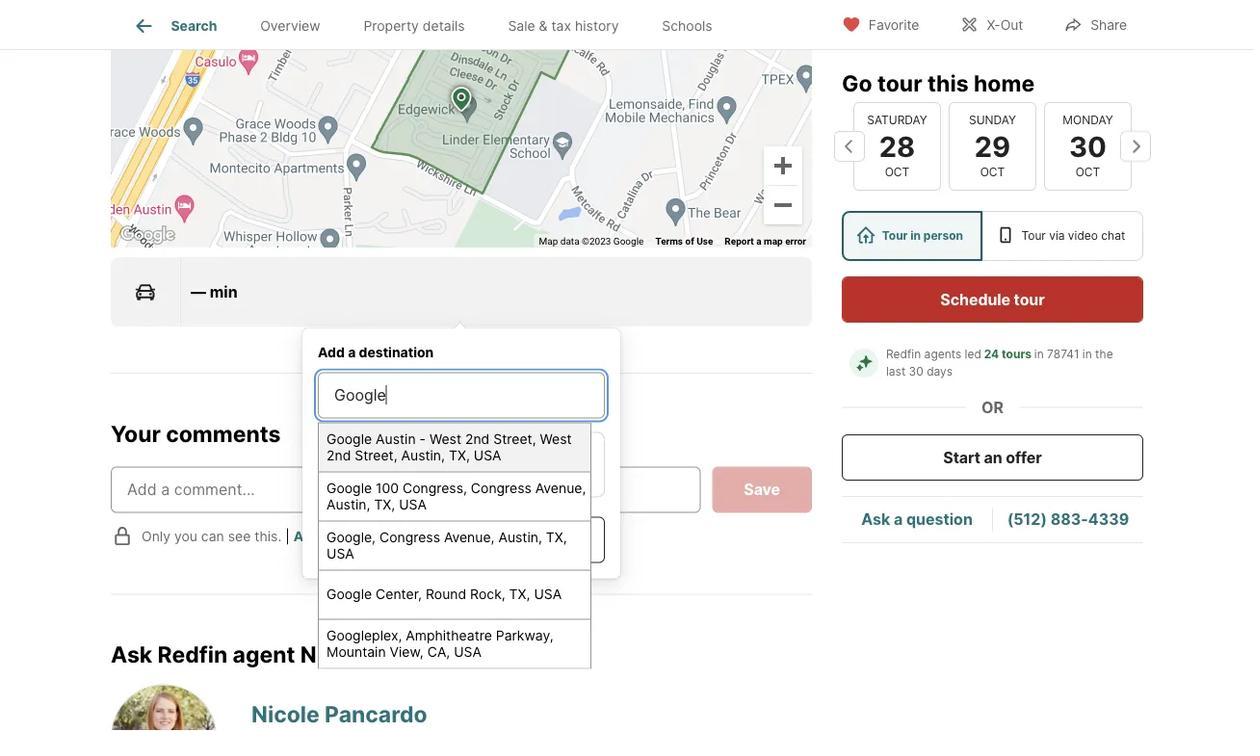 Task type: describe. For each thing, give the bounding box(es) containing it.
add a search partner button
[[294, 529, 432, 545]]

austin, inside "google austin - west 2nd street, west 2nd street, austin, tx, usa"
[[401, 448, 445, 464]]

calculate
[[389, 531, 460, 550]]

google for google 100 congress, congress avenue, austin, tx, usa
[[327, 480, 372, 497]]

google center, round rock, tx, usa
[[327, 587, 562, 603]]

&
[[539, 18, 548, 34]]

— min
[[191, 283, 238, 301]]

schools tab
[[641, 3, 734, 49]]

google for google center, round rock, tx, usa
[[327, 587, 372, 603]]

list box for destination
[[318, 432, 605, 498]]

78741
[[1047, 347, 1080, 361]]

schedule
[[941, 290, 1011, 309]]

redfin agents led 24 tours in 78741
[[886, 347, 1080, 361]]

calculate commute
[[389, 531, 534, 550]]

usa inside google 100 congress, congress avenue, austin, tx, usa
[[399, 497, 427, 513]]

30 inside monday 30 oct
[[1069, 129, 1107, 163]]

tour in person
[[882, 229, 964, 243]]

report
[[725, 236, 754, 248]]

add a destination
[[318, 344, 434, 361]]

usa up parkway, on the left of page
[[534, 587, 562, 603]]

save button
[[712, 467, 812, 514]]

round
[[426, 587, 466, 603]]

austin, inside google 100 congress, congress avenue, austin, tx, usa
[[327, 497, 370, 513]]

chat
[[1102, 229, 1126, 243]]

offer
[[1006, 448, 1042, 467]]

avenue, inside google 100 congress, congress avenue, austin, tx, usa
[[536, 480, 586, 497]]

favorite
[[869, 17, 920, 33]]

previous image
[[834, 131, 865, 162]]

tour for tour via video chat
[[1022, 229, 1046, 243]]

monday 30 oct
[[1063, 113, 1113, 179]]

of
[[686, 236, 694, 248]]

congress inside google, congress avenue, austin, tx, usa
[[380, 529, 440, 546]]

or
[[982, 398, 1004, 417]]

terms of use link
[[656, 236, 713, 248]]

next image
[[1121, 131, 1151, 162]]

usa inside google, congress avenue, austin, tx, usa
[[327, 546, 354, 563]]

map data ©2023 google
[[539, 236, 644, 248]]

congress inside google 100 congress, congress avenue, austin, tx, usa
[[471, 480, 532, 497]]

-
[[420, 431, 426, 447]]

overview tab
[[239, 3, 342, 49]]

1 west from the left
[[430, 431, 462, 447]]

this
[[928, 69, 969, 96]]

go tour this home
[[842, 69, 1035, 96]]

agent
[[233, 642, 295, 669]]

austin
[[376, 431, 416, 447]]

details
[[423, 18, 465, 34]]

map region
[[0, 0, 947, 326]]

x-out
[[987, 17, 1023, 33]]

nicole pancardo link
[[251, 701, 428, 728]]

your
[[111, 420, 161, 447]]

30 inside the in the last 30 days
[[909, 365, 924, 379]]

0 vertical spatial add
[[318, 344, 345, 361]]

history
[[575, 18, 619, 34]]

1 horizontal spatial in
[[1035, 347, 1044, 361]]

min
[[210, 283, 238, 301]]

home
[[974, 69, 1035, 96]]

your comments
[[111, 420, 281, 447]]

save
[[744, 481, 780, 500]]

out
[[1001, 17, 1023, 33]]

oct for 30
[[1076, 165, 1101, 179]]

share
[[1091, 17, 1127, 33]]

100
[[376, 480, 399, 497]]

use
[[697, 236, 713, 248]]

(512)
[[1007, 510, 1047, 529]]

(512) 883-4339
[[1007, 510, 1130, 529]]

only you can see this.
[[142, 529, 282, 545]]

tour via video chat
[[1022, 229, 1126, 243]]

tour for schedule
[[1014, 290, 1045, 309]]

sale & tax history
[[508, 18, 619, 34]]

tab list containing search
[[111, 0, 750, 49]]

googleplex, amphitheatre parkway, mountain view, ca, usa
[[327, 628, 554, 661]]

see
[[228, 529, 251, 545]]

overview
[[260, 18, 320, 34]]

x-
[[987, 17, 1001, 33]]

(512) 883-4339 link
[[1007, 510, 1130, 529]]

tour for go
[[878, 69, 923, 96]]

1 horizontal spatial 2nd
[[465, 431, 490, 447]]

schedule tour
[[941, 290, 1045, 309]]

883-
[[1051, 510, 1089, 529]]

report a map error link
[[725, 236, 806, 248]]

terms of use
[[656, 236, 713, 248]]

29
[[975, 129, 1011, 163]]

google right ©2023
[[614, 236, 644, 248]]

led
[[965, 347, 982, 361]]

map
[[539, 236, 558, 248]]

monday
[[1063, 113, 1113, 127]]

center,
[[376, 587, 422, 603]]

a for add
[[348, 344, 356, 361]]

share button
[[1048, 4, 1144, 44]]

congress,
[[403, 480, 467, 497]]

favorite button
[[826, 4, 936, 44]]

start an offer
[[944, 448, 1042, 467]]

list box for this
[[842, 211, 1144, 261]]

go
[[842, 69, 873, 96]]

4339
[[1089, 510, 1130, 529]]

1 vertical spatial nicole
[[251, 701, 320, 728]]

28
[[879, 129, 916, 163]]

you
[[174, 529, 197, 545]]

ask redfin agent nicole a question
[[111, 642, 487, 669]]

ask for ask a question
[[861, 510, 890, 529]]



Task type: vqa. For each thing, say whether or not it's contained in the screenshot.


Task type: locate. For each thing, give the bounding box(es) containing it.
congress
[[471, 480, 532, 497], [380, 529, 440, 546]]

1 horizontal spatial austin,
[[401, 448, 445, 464]]

1 horizontal spatial congress
[[471, 480, 532, 497]]

oct for 29
[[981, 165, 1005, 179]]

0 vertical spatial 30
[[1069, 129, 1107, 163]]

google austin - west 2nd street, west 2nd street, austin, tx, usa
[[327, 431, 572, 464]]

oct down monday
[[1076, 165, 1101, 179]]

austin,
[[401, 448, 445, 464], [327, 497, 370, 513], [499, 529, 542, 546]]

this.
[[255, 529, 282, 545]]

avenue, inside google, congress avenue, austin, tx, usa
[[444, 529, 495, 546]]

the
[[1096, 347, 1113, 361]]

oct down 29
[[981, 165, 1005, 179]]

sale
[[508, 18, 535, 34]]

ask for ask redfin agent nicole a question
[[111, 642, 152, 669]]

austin, up google,
[[327, 497, 370, 513]]

person
[[924, 229, 964, 243]]

1 vertical spatial ask
[[111, 642, 152, 669]]

tour right "schedule"
[[1014, 290, 1045, 309]]

0 horizontal spatial avenue,
[[444, 529, 495, 546]]

0 vertical spatial ask
[[861, 510, 890, 529]]

in the last 30 days
[[886, 347, 1117, 379]]

can
[[201, 529, 224, 545]]

1 horizontal spatial street,
[[494, 431, 536, 447]]

oct inside monday 30 oct
[[1076, 165, 1101, 179]]

nicole down ask redfin agent nicole a question
[[251, 701, 320, 728]]

a for report
[[757, 236, 762, 248]]

0 vertical spatial austin,
[[401, 448, 445, 464]]

0 vertical spatial congress
[[471, 480, 532, 497]]

0 vertical spatial question
[[907, 510, 973, 529]]

2 horizontal spatial oct
[[1076, 165, 1101, 179]]

1 horizontal spatial tour
[[1022, 229, 1046, 243]]

0 horizontal spatial ask
[[111, 642, 152, 669]]

tour left person
[[882, 229, 908, 243]]

list box
[[842, 211, 1144, 261], [318, 432, 605, 498]]

schools
[[662, 18, 713, 34]]

google up googleplex,
[[327, 587, 372, 603]]

2nd
[[465, 431, 490, 447], [327, 448, 351, 464]]

0 vertical spatial list box
[[842, 211, 1144, 261]]

report a map error
[[725, 236, 806, 248]]

tx, down the 100
[[374, 497, 395, 513]]

2 oct from the left
[[981, 165, 1005, 179]]

search
[[335, 529, 380, 545]]

0 horizontal spatial 30
[[909, 365, 924, 379]]

saturday
[[867, 113, 928, 127]]

comments
[[166, 420, 281, 447]]

a for ask
[[894, 510, 903, 529]]

1 horizontal spatial ask
[[861, 510, 890, 529]]

redfin up last
[[886, 347, 921, 361]]

partner
[[383, 529, 432, 545]]

tx,
[[449, 448, 470, 464], [374, 497, 395, 513], [546, 529, 567, 546], [509, 587, 530, 603]]

1 horizontal spatial 30
[[1069, 129, 1107, 163]]

start an offer button
[[842, 435, 1144, 481]]

ask a question link
[[861, 510, 973, 529]]

property
[[364, 18, 419, 34]]

1 vertical spatial redfin
[[158, 642, 228, 669]]

congress up commute on the left bottom of the page
[[471, 480, 532, 497]]

tours
[[1002, 347, 1032, 361]]

tour inside "option"
[[882, 229, 908, 243]]

0 vertical spatial avenue,
[[536, 480, 586, 497]]

redfin left agent at the bottom left
[[158, 642, 228, 669]]

usa down google,
[[327, 546, 354, 563]]

pancardo
[[325, 701, 428, 728]]

tax
[[552, 18, 571, 34]]

calculate commute button
[[318, 517, 605, 564]]

24
[[984, 347, 999, 361]]

usa down congress,
[[399, 497, 427, 513]]

austin, up rock, in the left bottom of the page
[[499, 529, 542, 546]]

ca,
[[427, 644, 450, 661]]

question
[[907, 510, 973, 529], [392, 642, 487, 669]]

google left the 100
[[327, 480, 372, 497]]

sale & tax history tab
[[487, 3, 641, 49]]

©2023
[[582, 236, 611, 248]]

last
[[886, 365, 906, 379]]

mountain
[[327, 644, 386, 661]]

start
[[944, 448, 981, 467]]

tour up "saturday"
[[878, 69, 923, 96]]

Add a comment... text field
[[127, 479, 684, 502]]

None button
[[854, 102, 941, 191], [949, 102, 1037, 191], [1044, 102, 1132, 191], [854, 102, 941, 191], [949, 102, 1037, 191], [1044, 102, 1132, 191]]

in inside tour in person "option"
[[911, 229, 921, 243]]

2 tour from the left
[[1022, 229, 1046, 243]]

street, down austin
[[355, 448, 398, 464]]

via
[[1049, 229, 1065, 243]]

google, congress avenue, austin, tx, usa
[[327, 529, 567, 563]]

1 vertical spatial tour
[[1014, 290, 1045, 309]]

add left "destination"
[[318, 344, 345, 361]]

in left person
[[911, 229, 921, 243]]

question down google center, round rock, tx, usa at the left of page
[[392, 642, 487, 669]]

|
[[285, 529, 290, 545]]

1 horizontal spatial avenue,
[[536, 480, 586, 497]]

1 vertical spatial avenue,
[[444, 529, 495, 546]]

tx, inside "google austin - west 2nd street, west 2nd street, austin, tx, usa"
[[449, 448, 470, 464]]

west
[[430, 431, 462, 447], [540, 431, 572, 447]]

tour
[[882, 229, 908, 243], [1022, 229, 1046, 243]]

oct for 28
[[885, 165, 910, 179]]

google inside google 100 congress, congress avenue, austin, tx, usa
[[327, 480, 372, 497]]

tx, up congress,
[[449, 448, 470, 464]]

Type a location or address text field
[[334, 384, 589, 407]]

2nd down type a location or address text box in the left bottom of the page
[[465, 431, 490, 447]]

1 vertical spatial add
[[294, 529, 321, 545]]

google image
[[116, 223, 179, 248]]

list box containing tour in person
[[842, 211, 1144, 261]]

sunday
[[969, 113, 1016, 127]]

video
[[1068, 229, 1098, 243]]

0 vertical spatial tour
[[878, 69, 923, 96]]

tour in person option
[[842, 211, 983, 261]]

schedule tour button
[[842, 277, 1144, 323]]

menu bar
[[120, 0, 282, 26]]

usa inside "google austin - west 2nd street, west 2nd street, austin, tx, usa"
[[474, 448, 502, 464]]

30 right last
[[909, 365, 924, 379]]

austin, down "-"
[[401, 448, 445, 464]]

0 horizontal spatial question
[[392, 642, 487, 669]]

2 vertical spatial austin,
[[499, 529, 542, 546]]

parkway,
[[496, 628, 554, 644]]

1 tour from the left
[[882, 229, 908, 243]]

google for google austin - west 2nd street, west 2nd street, austin, tx, usa
[[327, 431, 372, 447]]

only
[[142, 529, 171, 545]]

0 horizontal spatial list box
[[318, 432, 605, 498]]

tour left via
[[1022, 229, 1046, 243]]

1 vertical spatial 30
[[909, 365, 924, 379]]

0 horizontal spatial redfin
[[158, 642, 228, 669]]

0 horizontal spatial tour
[[878, 69, 923, 96]]

1 horizontal spatial tour
[[1014, 290, 1045, 309]]

tx, right commute on the left bottom of the page
[[546, 529, 567, 546]]

0 horizontal spatial tour
[[882, 229, 908, 243]]

1 vertical spatial question
[[392, 642, 487, 669]]

tx, right rock, in the left bottom of the page
[[509, 587, 530, 603]]

2 horizontal spatial austin,
[[499, 529, 542, 546]]

congress down add a comment... text field
[[380, 529, 440, 546]]

oct inside saturday 28 oct
[[885, 165, 910, 179]]

property details
[[364, 18, 465, 34]]

usa up google 100 congress, congress avenue, austin, tx, usa
[[474, 448, 502, 464]]

days
[[927, 365, 953, 379]]

2 west from the left
[[540, 431, 572, 447]]

usa
[[474, 448, 502, 464], [399, 497, 427, 513], [327, 546, 354, 563], [534, 587, 562, 603], [454, 644, 482, 661]]

tab list
[[111, 0, 750, 49]]

in left the at the right top of page
[[1083, 347, 1092, 361]]

terms
[[656, 236, 683, 248]]

30 down monday
[[1069, 129, 1107, 163]]

destination
[[359, 344, 434, 361]]

google left austin
[[327, 431, 372, 447]]

0 horizontal spatial west
[[430, 431, 462, 447]]

2 horizontal spatial in
[[1083, 347, 1092, 361]]

tx, inside google 100 congress, congress avenue, austin, tx, usa
[[374, 497, 395, 513]]

0 horizontal spatial street,
[[355, 448, 398, 464]]

0 horizontal spatial 2nd
[[327, 448, 351, 464]]

sunday 29 oct
[[969, 113, 1016, 179]]

question down start
[[907, 510, 973, 529]]

0 horizontal spatial oct
[[885, 165, 910, 179]]

in inside the in the last 30 days
[[1083, 347, 1092, 361]]

oct down 28
[[885, 165, 910, 179]]

street, down type a location or address text box in the left bottom of the page
[[494, 431, 536, 447]]

google inside "google austin - west 2nd street, west 2nd street, austin, tx, usa"
[[327, 431, 372, 447]]

1 horizontal spatial oct
[[981, 165, 1005, 179]]

1 horizontal spatial west
[[540, 431, 572, 447]]

tx, inside google, congress avenue, austin, tx, usa
[[546, 529, 567, 546]]

nicole up nicole pancardo
[[300, 642, 369, 669]]

1 horizontal spatial question
[[907, 510, 973, 529]]

tour inside option
[[1022, 229, 1046, 243]]

0 vertical spatial redfin
[[886, 347, 921, 361]]

1 vertical spatial congress
[[380, 529, 440, 546]]

tour inside button
[[1014, 290, 1045, 309]]

oct inside sunday 29 oct
[[981, 165, 1005, 179]]

2nd up add a comment... text field
[[327, 448, 351, 464]]

austin, inside google, congress avenue, austin, tx, usa
[[499, 529, 542, 546]]

0 horizontal spatial in
[[911, 229, 921, 243]]

ask a question
[[861, 510, 973, 529]]

amphitheatre
[[406, 628, 492, 644]]

0 horizontal spatial austin,
[[327, 497, 370, 513]]

1 vertical spatial austin,
[[327, 497, 370, 513]]

usa inside googleplex, amphitheatre parkway, mountain view, ca, usa
[[454, 644, 482, 661]]

1 horizontal spatial list box
[[842, 211, 1144, 261]]

property details tab
[[342, 3, 487, 49]]

error
[[785, 236, 806, 248]]

1 horizontal spatial redfin
[[886, 347, 921, 361]]

search link
[[132, 14, 217, 38]]

0 vertical spatial nicole
[[300, 642, 369, 669]]

usa down the amphitheatre
[[454, 644, 482, 661]]

rock,
[[470, 587, 506, 603]]

google,
[[327, 529, 376, 546]]

street,
[[494, 431, 536, 447], [355, 448, 398, 464]]

1 vertical spatial list box
[[318, 432, 605, 498]]

in right tours
[[1035, 347, 1044, 361]]

3 oct from the left
[[1076, 165, 1101, 179]]

saturday 28 oct
[[867, 113, 928, 179]]

view,
[[390, 644, 424, 661]]

tour for tour in person
[[882, 229, 908, 243]]

0 horizontal spatial congress
[[380, 529, 440, 546]]

data
[[561, 236, 580, 248]]

add right |
[[294, 529, 321, 545]]

tour via video chat option
[[983, 211, 1144, 261]]

1 oct from the left
[[885, 165, 910, 179]]



